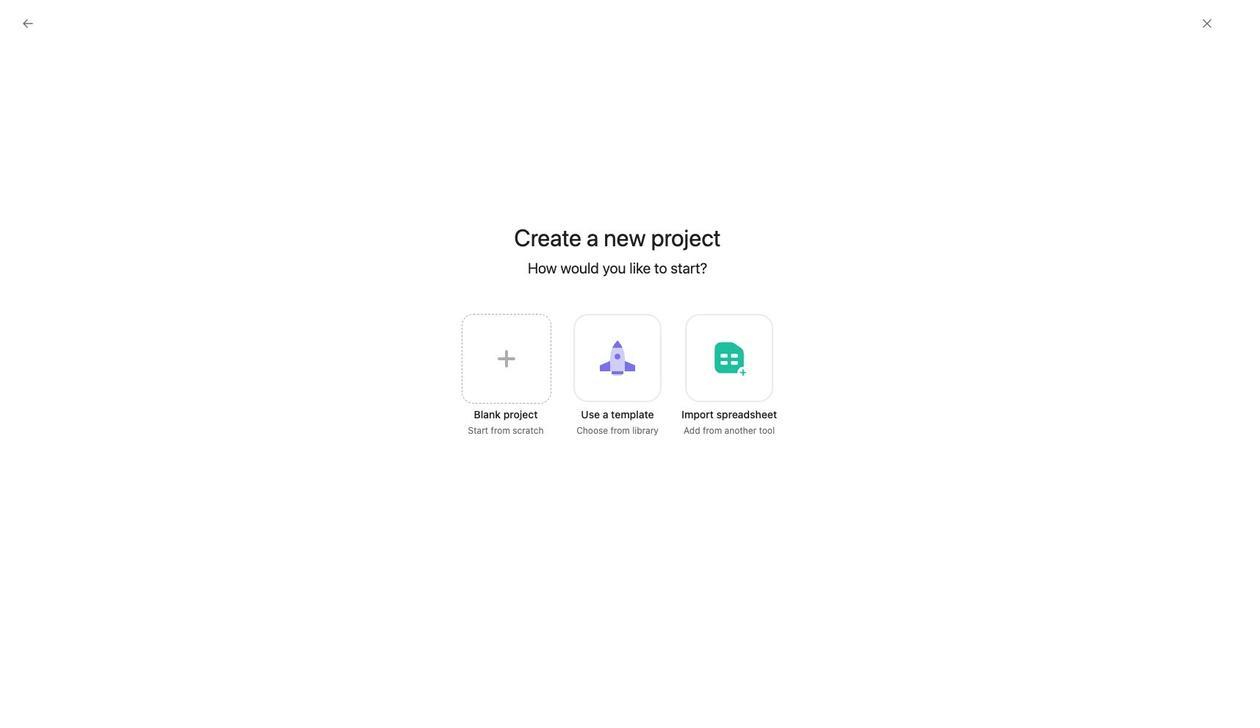 Task type: describe. For each thing, give the bounding box(es) containing it.
close image
[[1202, 18, 1213, 29]]



Task type: vqa. For each thing, say whether or not it's contained in the screenshot.
Bulleted List ICON
no



Task type: locate. For each thing, give the bounding box(es) containing it.
hide sidebar image
[[19, 12, 31, 24]]

go back image
[[22, 18, 34, 29]]

row
[[194, 151, 1218, 179], [194, 178, 1218, 179], [647, 179, 823, 206], [176, 205, 1235, 232], [176, 232, 1235, 259]]

list box
[[444, 6, 797, 29]]



